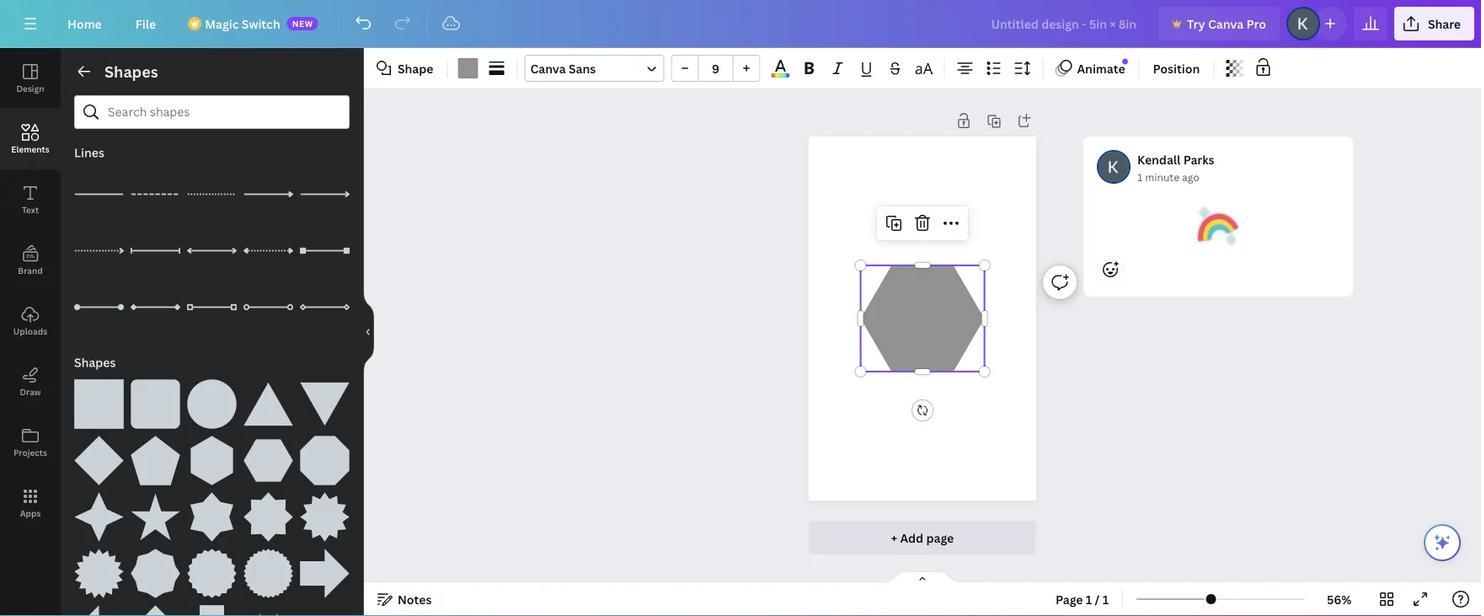 Task type: describe. For each thing, give the bounding box(es) containing it.
show pages image
[[882, 571, 963, 584]]

brand button
[[0, 230, 61, 291]]

text button
[[0, 169, 61, 230]]

pro
[[1247, 16, 1267, 32]]

white circle shape image
[[187, 379, 237, 429]]

animate
[[1078, 60, 1126, 76]]

group left pentagon image
[[74, 426, 124, 485]]

group left 5-pointed star image
[[74, 482, 124, 542]]

8-pointed star inflated image
[[131, 549, 180, 598]]

arrow horizontal image
[[244, 605, 293, 616]]

add
[[901, 530, 924, 546]]

file button
[[122, 7, 170, 40]]

canva inside the try canva pro button
[[1209, 16, 1244, 32]]

kendall
[[1138, 151, 1181, 167]]

pentagon image
[[131, 436, 180, 485]]

star burst 3 image
[[187, 549, 237, 598]]

try
[[1188, 16, 1206, 32]]

square image
[[74, 379, 124, 429]]

1 vertical spatial shapes
[[74, 354, 116, 370]]

5-pointed star image
[[131, 492, 180, 542]]

group right arrow left image
[[131, 595, 180, 616]]

8-pointed star image
[[244, 492, 293, 542]]

kendall parks list
[[1084, 137, 1360, 351]]

group up arrow block right image
[[300, 539, 350, 598]]

page
[[927, 530, 954, 546]]

group right 8-pointed star image
[[300, 482, 350, 542]]

arrow up image
[[131, 605, 180, 616]]

arrow block right image
[[300, 605, 350, 616]]

position button
[[1147, 55, 1207, 82]]

octagon image
[[300, 436, 350, 485]]

magic
[[205, 16, 239, 32]]

new
[[292, 18, 313, 29]]

kendall parks 1 minute ago
[[1138, 151, 1215, 184]]

group right hexagon horizontal image
[[300, 426, 350, 485]]

group right "diamond" image
[[131, 426, 180, 485]]

brand
[[18, 265, 43, 276]]

projects button
[[0, 412, 61, 473]]

group right rounded square image
[[187, 369, 237, 429]]

arrow right image
[[300, 549, 350, 598]]

canva sans button
[[525, 55, 665, 82]]

arrow down image
[[187, 605, 237, 616]]

+ add page button
[[809, 521, 1037, 555]]

lines
[[74, 145, 104, 161]]

group right the arrow down image
[[244, 595, 293, 616]]

6-pointed star image
[[187, 492, 237, 542]]

group up the arrow down image
[[187, 539, 237, 598]]

share
[[1428, 16, 1461, 32]]

/
[[1095, 591, 1100, 607]]

minute
[[1146, 170, 1180, 184]]

1 inside kendall parks 1 minute ago
[[1138, 170, 1143, 184]]

star burst 1 image
[[300, 492, 350, 542]]

apps
[[20, 507, 41, 519]]

arrow left image
[[74, 605, 124, 616]]

text
[[22, 204, 39, 215]]

elements button
[[0, 109, 61, 169]]

group right arrow horizontal image
[[300, 595, 350, 616]]

56%
[[1327, 591, 1352, 607]]

group left "white circle shape" 'image'
[[131, 369, 180, 429]]

triangle down image
[[300, 379, 350, 429]]

star burst 4 image
[[244, 549, 293, 598]]

group left arrow up 'image'
[[74, 595, 124, 616]]

group up arrow left image
[[74, 539, 124, 598]]

group left 8-pointed star image
[[187, 482, 237, 542]]

main menu bar
[[0, 0, 1482, 48]]

position
[[1153, 60, 1200, 76]]

hexagon vertical image
[[187, 436, 237, 485]]

diamond image
[[74, 436, 124, 485]]

side panel tab list
[[0, 48, 61, 534]]

design
[[16, 83, 44, 94]]



Task type: vqa. For each thing, say whether or not it's contained in the screenshot.
Arrow Up image
yes



Task type: locate. For each thing, give the bounding box(es) containing it.
+
[[891, 530, 898, 546]]

– – number field
[[704, 60, 728, 76]]

page 1 / 1
[[1056, 591, 1109, 607]]

try canva pro button
[[1159, 7, 1280, 40]]

color range image
[[772, 73, 790, 78]]

parks
[[1184, 151, 1215, 167]]

draw button
[[0, 351, 61, 412]]

shapes up 'square' image
[[74, 354, 116, 370]]

home link
[[54, 7, 115, 40]]

shapes
[[105, 61, 158, 82], [74, 354, 116, 370]]

try canva pro
[[1188, 16, 1267, 32]]

draw
[[20, 386, 41, 397]]

0 vertical spatial canva
[[1209, 16, 1244, 32]]

group right pentagon image
[[187, 426, 237, 485]]

1 horizontal spatial canva
[[1209, 16, 1244, 32]]

group up arrow up 'image'
[[131, 539, 180, 598]]

switch
[[242, 16, 280, 32]]

group down main menu bar on the top of the page
[[671, 55, 761, 82]]

animate button
[[1051, 55, 1132, 82]]

rounded square image
[[131, 379, 180, 429]]

group right the triangle up image
[[300, 369, 350, 429]]

0 horizontal spatial canva
[[531, 60, 566, 76]]

design button
[[0, 48, 61, 109]]

file
[[135, 16, 156, 32]]

share button
[[1395, 7, 1475, 40]]

projects
[[13, 447, 47, 458]]

uploads button
[[0, 291, 61, 351]]

add this line to the canvas image
[[74, 169, 124, 219], [131, 169, 180, 219], [187, 169, 237, 219], [244, 169, 293, 219], [300, 169, 350, 219], [74, 226, 124, 276], [131, 226, 180, 276], [187, 226, 237, 276], [244, 226, 293, 276], [300, 226, 350, 276], [74, 282, 124, 332], [131, 282, 180, 332], [187, 282, 237, 332], [244, 282, 293, 332], [300, 282, 350, 332]]

canva inside 'canva sans' dropdown button
[[531, 60, 566, 76]]

notes
[[398, 591, 432, 607]]

1 left /
[[1086, 591, 1093, 607]]

hide image
[[363, 292, 374, 373]]

canva
[[1209, 16, 1244, 32], [531, 60, 566, 76]]

1 right /
[[1103, 591, 1109, 607]]

4-pointed star image
[[74, 492, 124, 542]]

new image
[[1123, 59, 1128, 64]]

triangle up image
[[244, 379, 293, 429]]

group right 4-pointed star image
[[131, 482, 180, 542]]

0 vertical spatial shapes
[[105, 61, 158, 82]]

1 horizontal spatial 1
[[1103, 591, 1109, 607]]

expressing gratitude image
[[1198, 206, 1239, 246]]

apps button
[[0, 473, 61, 534]]

2 horizontal spatial 1
[[1138, 170, 1143, 184]]

#919191 image
[[458, 58, 478, 78], [458, 58, 478, 78]]

ago
[[1182, 170, 1200, 184]]

1 left the minute
[[1138, 170, 1143, 184]]

sans
[[569, 60, 596, 76]]

notes button
[[371, 586, 439, 613]]

group right "white circle shape" 'image'
[[244, 369, 293, 429]]

+ add page
[[891, 530, 954, 546]]

hexagon horizontal image
[[244, 436, 293, 485]]

group right hexagon vertical image
[[244, 426, 293, 485]]

1 vertical spatial canva
[[531, 60, 566, 76]]

group left rounded square image
[[74, 369, 124, 429]]

page
[[1056, 591, 1083, 607]]

canva left sans
[[531, 60, 566, 76]]

elements
[[11, 143, 49, 155]]

group right 6-pointed star image
[[244, 482, 293, 542]]

1
[[1138, 170, 1143, 184], [1086, 591, 1093, 607], [1103, 591, 1109, 607]]

group up arrow horizontal image
[[244, 539, 293, 598]]

canva right try
[[1209, 16, 1244, 32]]

uploads
[[13, 325, 47, 337]]

Search shapes search field
[[108, 96, 316, 128]]

home
[[67, 16, 102, 32]]

shape
[[398, 60, 434, 76]]

canva sans
[[531, 60, 596, 76]]

0 horizontal spatial 1
[[1086, 591, 1093, 607]]

group left arrow horizontal image
[[187, 595, 237, 616]]

group
[[671, 55, 761, 82], [74, 369, 124, 429], [131, 369, 180, 429], [187, 369, 237, 429], [244, 369, 293, 429], [300, 369, 350, 429], [74, 426, 124, 485], [131, 426, 180, 485], [187, 426, 237, 485], [244, 426, 293, 485], [300, 426, 350, 485], [74, 482, 124, 542], [131, 482, 180, 542], [187, 482, 237, 542], [244, 482, 293, 542], [300, 482, 350, 542], [74, 539, 124, 598], [131, 539, 180, 598], [187, 539, 237, 598], [244, 539, 293, 598], [300, 539, 350, 598], [74, 595, 124, 616], [131, 595, 180, 616], [187, 595, 237, 616], [244, 595, 293, 616], [300, 595, 350, 616]]

shape button
[[371, 55, 440, 82]]

magic switch
[[205, 16, 280, 32]]

56% button
[[1312, 586, 1367, 613]]

canva assistant image
[[1433, 533, 1453, 553]]

shapes down the file "dropdown button"
[[105, 61, 158, 82]]

star burst 2 image
[[74, 549, 124, 598]]

Design title text field
[[978, 7, 1152, 40]]



